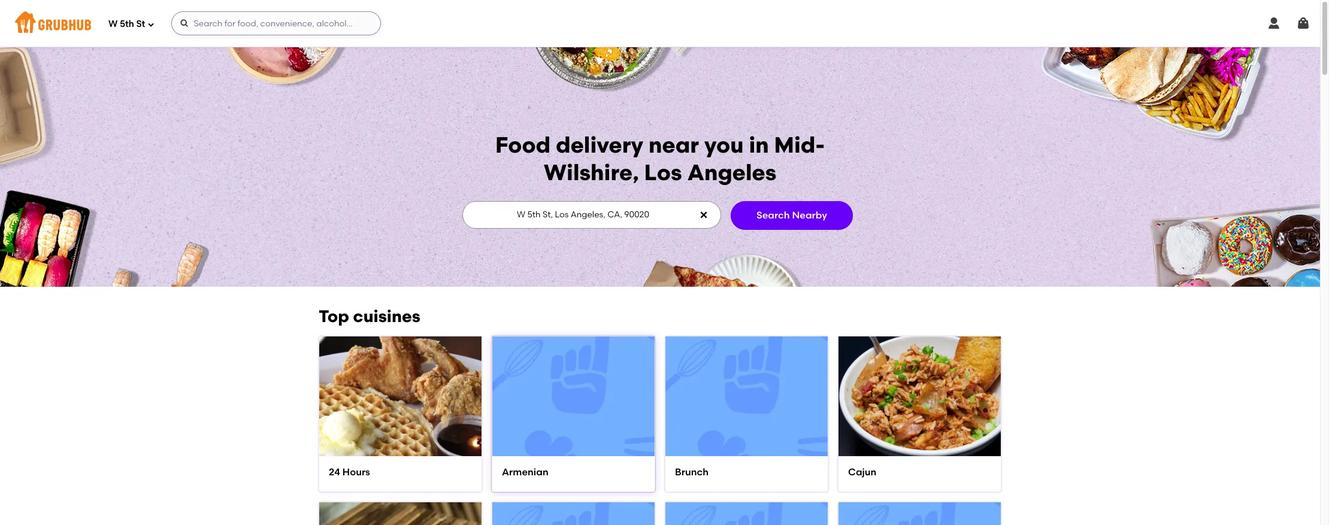 Task type: describe. For each thing, give the bounding box(es) containing it.
svg image for search for food, convenience, alcohol... search field
[[180, 19, 190, 28]]

w 5th st
[[108, 18, 145, 29]]

wilshire,
[[544, 159, 639, 186]]

main navigation navigation
[[0, 0, 1321, 47]]

mid-
[[775, 132, 825, 158]]

armenian delivery image
[[493, 316, 655, 478]]

cajun
[[849, 467, 877, 479]]

0 horizontal spatial svg image
[[148, 21, 155, 28]]

hours
[[343, 467, 370, 479]]

search nearby button
[[731, 201, 853, 230]]

brunch
[[675, 467, 709, 479]]

near
[[649, 132, 699, 158]]

search nearby
[[757, 210, 828, 221]]

food
[[496, 132, 551, 158]]

cajun link
[[849, 467, 992, 480]]

top
[[319, 306, 349, 326]]

svg image for search address search box
[[699, 210, 709, 220]]

armenian
[[502, 467, 549, 479]]

24 hours link
[[329, 467, 472, 480]]

2 horizontal spatial svg image
[[1297, 16, 1311, 31]]

delivery
[[556, 132, 644, 158]]

browse hero image
[[0, 47, 1321, 287]]

w
[[108, 18, 118, 29]]

cajun delivery image
[[839, 316, 1001, 478]]

top cuisines
[[319, 306, 421, 326]]

food delivery near you in mid- wilshire, los angeles
[[496, 132, 825, 186]]

1 horizontal spatial svg image
[[1268, 16, 1282, 31]]

armenian link
[[502, 467, 645, 480]]



Task type: vqa. For each thing, say whether or not it's contained in the screenshot.
Star icon
no



Task type: locate. For each thing, give the bounding box(es) containing it.
search
[[757, 210, 790, 221]]

svg image
[[1297, 16, 1311, 31], [180, 19, 190, 28], [699, 210, 709, 220]]

24 hours
[[329, 467, 370, 479]]

los
[[645, 159, 682, 186]]

1 horizontal spatial svg image
[[699, 210, 709, 220]]

brunch delivery image
[[666, 316, 828, 478]]

24
[[329, 467, 340, 479]]

st
[[136, 18, 145, 29]]

you
[[705, 132, 744, 158]]

cuisines
[[353, 306, 421, 326]]

in
[[749, 132, 769, 158]]

svg image
[[1268, 16, 1282, 31], [148, 21, 155, 28]]

0 horizontal spatial svg image
[[180, 19, 190, 28]]

5th
[[120, 18, 134, 29]]

angeles
[[688, 159, 777, 186]]

brunch link
[[675, 467, 819, 480]]

nearby
[[793, 210, 828, 221]]

Search Address search field
[[463, 202, 720, 228]]

24 hours delivery image
[[319, 316, 482, 478]]

Search for food, convenience, alcohol... search field
[[172, 11, 381, 35]]



